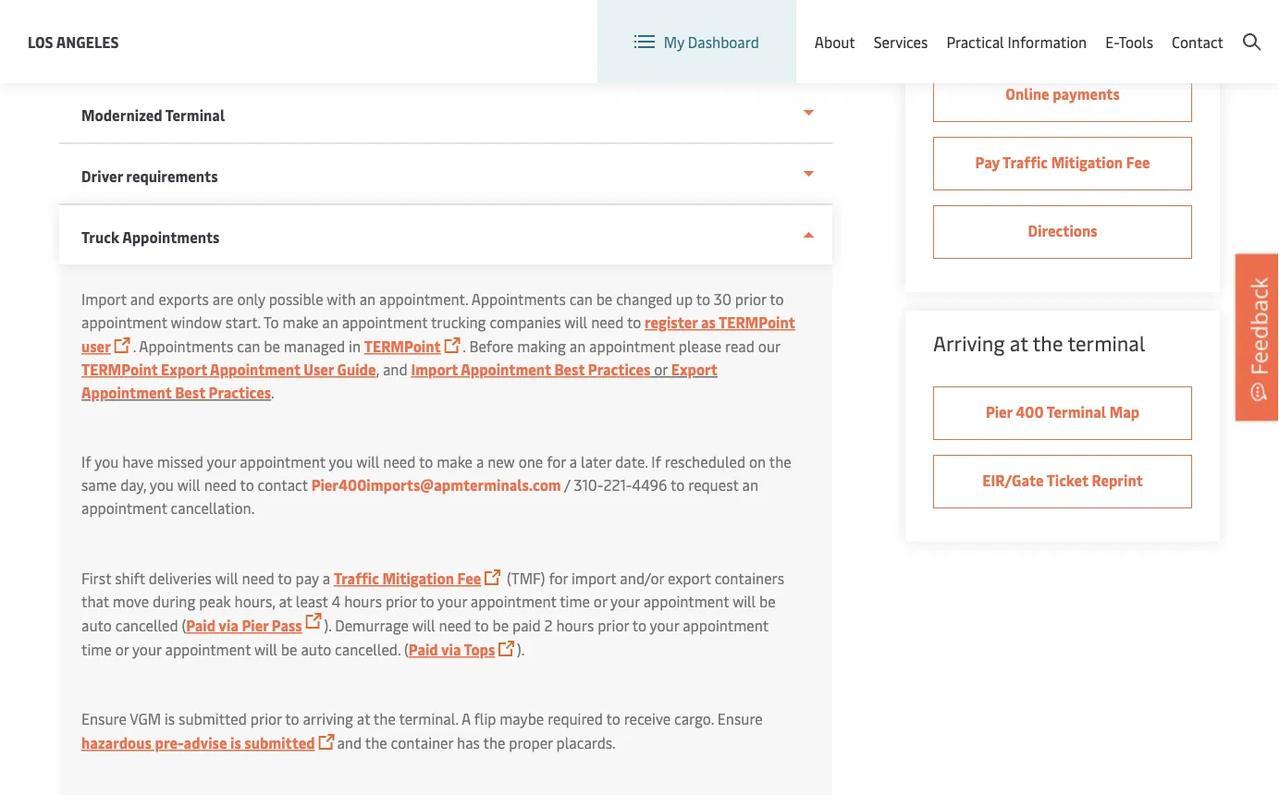 Task type: describe. For each thing, give the bounding box(es) containing it.
to left contact
[[240, 475, 254, 495]]

tops
[[464, 640, 495, 660]]

( inside ). demurrage will need to be paid 2 hours prior to your appointment time or your appointment will be auto cancelled. (
[[405, 640, 409, 660]]

modernized
[[81, 105, 163, 125]]

will up / 310-221-4496 to request an appointment cancellation. on the bottom of page
[[357, 452, 380, 472]]

modernized terminal button
[[59, 83, 834, 144]]

221-
[[604, 475, 632, 495]]

switch location button
[[763, 17, 897, 37]]

terminal. a
[[399, 709, 471, 729]]

cancelled.
[[335, 640, 401, 660]]

appointments inside dropdown button
[[122, 227, 220, 247]]

/ inside / 310-221-4496 to request an appointment cancellation.
[[565, 475, 571, 495]]

window
[[171, 312, 222, 332]]

pay traffic mitigation fee
[[976, 152, 1151, 172]]

directions link
[[934, 205, 1193, 259]]

cancellation.
[[171, 498, 254, 518]]

appointment up "user"
[[81, 312, 167, 332]]

1 vertical spatial terminal
[[1047, 402, 1107, 422]]

1 horizontal spatial fee
[[1127, 152, 1151, 172]]

appointment inside export appointment best practices
[[81, 383, 172, 403]]

pay traffic mitigation fee link
[[934, 137, 1193, 191]]

hours inside ). demurrage will need to be paid 2 hours prior to your appointment time or your appointment will be auto cancelled. (
[[557, 616, 594, 636]]

deliveries
[[149, 569, 212, 589]]

2
[[545, 616, 553, 636]]

los angeles
[[28, 31, 119, 51]]

as
[[701, 312, 716, 332]]

rescheduled
[[665, 452, 746, 472]]

flip maybe
[[474, 709, 544, 729]]

appointment down 'paid via pier pass' link
[[165, 640, 251, 660]]

termpoint export appointment user guide link
[[81, 360, 376, 379]]

changed
[[617, 289, 673, 309]]

or inside ). demurrage will need to be paid 2 hours prior to your appointment time or your appointment will be auto cancelled. (
[[115, 640, 129, 660]]

first shift deliveries will need to pay a
[[81, 569, 334, 589]]

export
[[668, 569, 711, 589]]

prior inside (tmf) for import and/or export containers that move during peak hours, at least 4 hours prior to your appointment time or your appointment will be auto cancelled (
[[386, 592, 417, 612]]

services button
[[874, 0, 929, 83]]

los
[[28, 31, 53, 51]]

contact
[[258, 475, 308, 495]]

be down the pass
[[281, 640, 298, 660]]

map
[[1110, 402, 1140, 422]]

need inside import and exports are only possible with an appointment. appointments can be changed up to 30 prior to appointment window start. to make an appointment trucking companies will need to
[[592, 312, 624, 332]]

0 vertical spatial traffic
[[1003, 152, 1049, 172]]

truck appointments element
[[59, 265, 834, 796]]

dashboard
[[688, 32, 760, 52]]

has
[[457, 733, 480, 753]]

pass
[[272, 616, 302, 636]]

paid
[[513, 616, 541, 636]]

via for tops
[[441, 640, 461, 660]]

practices inside export appointment best practices
[[209, 383, 271, 403]]

import inside import and exports are only possible with an appointment. appointments can be changed up to 30 prior to appointment window start. to make an appointment trucking companies will need to
[[81, 289, 127, 309]]

tools
[[1119, 32, 1154, 52]]

practical information
[[947, 32, 1088, 52]]

0 horizontal spatial can
[[237, 336, 260, 356]]

will down the pass
[[254, 640, 278, 660]]

hours, at
[[235, 592, 292, 612]]

pre-
[[155, 733, 184, 753]]

be down start. to
[[264, 336, 280, 356]]

termpoint inside the register as termpoint user
[[719, 312, 796, 332]]

global menu button
[[916, 0, 1059, 55]]

payments
[[1053, 84, 1121, 104]]

register
[[645, 312, 698, 332]]

appointment down containers
[[683, 616, 769, 636]]

reprint
[[1092, 471, 1144, 491]]

and/or
[[620, 569, 665, 589]]

1 horizontal spatial is
[[230, 733, 241, 753]]

eir/gate ticket reprint
[[983, 471, 1144, 491]]

make inside the if you have missed your appointment you will need to make a new one for a later date. if rescheduled on the same day, you will need to contact
[[437, 452, 473, 472]]

truck appointments button
[[59, 205, 834, 265]]

only
[[237, 289, 265, 309]]

up
[[676, 289, 693, 309]]

to inside (tmf) for import and/or export containers that move during peak hours, at least 4 hours prior to your appointment time or your appointment will be auto cancelled (
[[421, 592, 435, 612]]

shift
[[115, 569, 145, 589]]

read
[[726, 336, 755, 356]]

traffic mitigation fee link
[[334, 569, 482, 589]]

my dashboard button
[[635, 0, 760, 83]]

0 vertical spatial submitted
[[179, 709, 247, 729]]

feedback
[[1244, 278, 1274, 376]]

same
[[81, 475, 117, 495]]

pier400imports@apmterminals.com link
[[312, 475, 562, 495]]

appointment down (tmf) on the left
[[471, 592, 557, 612]]

prior to
[[736, 289, 784, 309]]

be left paid
[[493, 616, 509, 636]]

0 horizontal spatial prior
[[251, 709, 282, 729]]

1 vertical spatial submitted
[[245, 733, 315, 753]]

register as termpoint user link
[[81, 312, 796, 356]]

will inside (tmf) for import and/or export containers that move during peak hours, at least 4 hours prior to your appointment time or your appointment will be auto cancelled (
[[733, 592, 756, 612]]

pay
[[976, 152, 1000, 172]]

to down changed
[[627, 312, 642, 332]]

to left arriving
[[285, 709, 299, 729]]

user
[[304, 360, 334, 379]]

export appointment best practices link
[[81, 360, 718, 403]]

to right up
[[697, 289, 711, 309]]

will up peak
[[215, 569, 239, 589]]

create
[[1161, 17, 1204, 37]]

to down 'and/or'
[[633, 616, 647, 636]]

need inside ). demurrage will need to be paid 2 hours prior to your appointment time or your appointment will be auto cancelled. (
[[439, 616, 472, 636]]

required
[[548, 709, 603, 729]]

0 horizontal spatial is
[[165, 709, 175, 729]]

move
[[113, 592, 149, 612]]

paid via pier pass link
[[186, 616, 302, 636]]

1 horizontal spatial appointment
[[210, 360, 301, 379]]

to up tops
[[475, 616, 489, 636]]

start. to
[[226, 312, 279, 332]]

. for . before making an appointment please read our termpoint export appointment user guide , and import appointment best practices
[[463, 336, 466, 356]]

0 horizontal spatial you
[[95, 452, 119, 472]]

4
[[332, 592, 341, 612]]

for
[[547, 452, 566, 472]]

1 horizontal spatial at
[[1010, 329, 1029, 357]]

2 horizontal spatial a
[[570, 452, 578, 472]]

to left receive
[[607, 709, 621, 729]]

1 vertical spatial termpoint
[[364, 336, 441, 356]]

. appointments can be managed in
[[133, 336, 361, 356]]

paid via pier pass
[[186, 616, 302, 636]]

eir/gate ticket reprint link
[[934, 455, 1193, 509]]

auto inside (tmf) for import and/or export containers that move during peak hours, at least 4 hours prior to your appointment time or your appointment will be auto cancelled (
[[81, 616, 112, 636]]

time inside (tmf) for import and/or export containers that move during peak hours, at least 4 hours prior to your appointment time or your appointment will be auto cancelled (
[[560, 592, 590, 612]]

the left container
[[365, 733, 388, 753]]

0 vertical spatial mitigation
[[1052, 152, 1124, 172]]

guide
[[337, 360, 376, 379]]

in
[[349, 336, 361, 356]]

proper
[[509, 733, 553, 753]]

the left terminal
[[1033, 329, 1064, 357]]

directions
[[1029, 221, 1098, 241]]

pier inside truck appointments element
[[242, 616, 269, 636]]

1 horizontal spatial you
[[150, 475, 174, 495]]

hours inside (tmf) for import and/or export containers that move during peak hours, at least 4 hours prior to your appointment time or your appointment will be auto cancelled (
[[344, 592, 382, 612]]

practical
[[947, 32, 1005, 52]]

terminal inside dropdown button
[[165, 105, 225, 125]]

online payments
[[1006, 84, 1121, 104]]

auto inside ). demurrage will need to be paid 2 hours prior to your appointment time or your appointment will be auto cancelled. (
[[301, 640, 332, 660]]

termpoint inside '. before making an appointment please read our termpoint export appointment user guide , and import appointment best practices'
[[81, 360, 158, 379]]

during
[[153, 592, 196, 612]]

contact button
[[1173, 0, 1224, 83]]

missed
[[157, 452, 204, 472]]

). demurrage
[[324, 616, 409, 636]]

30
[[714, 289, 732, 309]]

1 if from the left
[[81, 452, 91, 472]]

the inside the if you have missed your appointment you will need to make a new one for a later date. if rescheduled on the same day, you will need to contact
[[770, 452, 792, 472]]

online payments link
[[934, 68, 1193, 122]]



Task type: locate. For each thing, give the bounding box(es) containing it.
at inside truck appointments element
[[357, 709, 370, 729]]

0 horizontal spatial best
[[175, 383, 205, 403]]

and down arriving
[[337, 733, 362, 753]]

0 horizontal spatial make
[[283, 312, 319, 332]]

via
[[219, 616, 239, 636], [441, 640, 461, 660]]

2 horizontal spatial prior
[[598, 616, 629, 636]]

import appointment best practices link
[[411, 360, 651, 379]]

1 horizontal spatial import
[[411, 360, 458, 379]]

you up / 310-221-4496 to request an appointment cancellation. on the bottom of page
[[329, 452, 353, 472]]

my
[[664, 32, 685, 52]]

need up hours, at
[[242, 569, 275, 589]]

appointment inside '. before making an appointment please read our termpoint export appointment user guide , and import appointment best practices'
[[590, 336, 675, 356]]

appointment inside the if you have missed your appointment you will need to make a new one for a later date. if rescheduled on the same day, you will need to contact
[[240, 452, 326, 472]]

your inside the if you have missed your appointment you will need to make a new one for a later date. if rescheduled on the same day, you will need to contact
[[207, 452, 236, 472]]

cancelled
[[115, 616, 178, 636]]

you right the day,
[[150, 475, 174, 495]]

need down changed
[[592, 312, 624, 332]]

making
[[518, 336, 566, 356]]

export
[[161, 360, 207, 379], [672, 360, 718, 379]]

best inside export appointment best practices
[[175, 383, 205, 403]]

1 horizontal spatial and
[[337, 733, 362, 753]]

0 horizontal spatial time
[[81, 640, 112, 660]]

fee
[[1127, 152, 1151, 172], [458, 569, 482, 589]]

prior inside ). demurrage will need to be paid 2 hours prior to your appointment time or your appointment will be auto cancelled. (
[[598, 616, 629, 636]]

(tmf)
[[507, 569, 546, 589]]

hazardous
[[81, 733, 152, 753]]

you up same
[[95, 452, 119, 472]]

can left changed
[[570, 289, 593, 309]]

can down start. to
[[237, 336, 260, 356]]

an right making
[[570, 336, 586, 356]]

can inside import and exports are only possible with an appointment. appointments can be changed up to 30 prior to appointment window start. to make an appointment trucking companies will need to
[[570, 289, 593, 309]]

2 export from the left
[[672, 360, 718, 379]]

time down for import
[[560, 592, 590, 612]]

0 horizontal spatial (
[[182, 616, 186, 636]]

an right with at the left top of the page
[[360, 289, 376, 309]]

1 horizontal spatial best
[[555, 360, 585, 379]]

1 horizontal spatial termpoint
[[364, 336, 441, 356]]

an inside '. before making an appointment please read our termpoint export appointment user guide , and import appointment best practices'
[[570, 336, 586, 356]]

los angeles link
[[28, 30, 119, 53]]

requirements
[[126, 166, 218, 186]]

2 vertical spatial termpoint
[[81, 360, 158, 379]]

make
[[283, 312, 319, 332], [437, 452, 473, 472]]

ticket
[[1047, 471, 1089, 491]]

prior
[[386, 592, 417, 612], [598, 616, 629, 636], [251, 709, 282, 729]]

please
[[679, 336, 722, 356]]

import
[[81, 289, 127, 309], [411, 360, 458, 379]]

prior down traffic mitigation fee
[[386, 592, 417, 612]]

the right on
[[770, 452, 792, 472]]

will down missed
[[177, 475, 201, 495]]

. inside '. before making an appointment please read our termpoint export appointment user guide , and import appointment best practices'
[[463, 336, 466, 356]]

practices down register
[[588, 360, 651, 379]]

menu
[[1003, 17, 1041, 37]]

0 vertical spatial /
[[1151, 17, 1157, 37]]

0 vertical spatial fee
[[1127, 152, 1151, 172]]

0 horizontal spatial paid
[[186, 616, 216, 636]]

an inside / 310-221-4496 to request an appointment cancellation.
[[743, 475, 759, 495]]

appointment.
[[379, 289, 469, 309]]

2 horizontal spatial or
[[651, 360, 672, 379]]

export appointment best practices
[[81, 360, 718, 403]]

1 horizontal spatial auto
[[301, 640, 332, 660]]

to up pier400imports@apmterminals.com
[[419, 452, 433, 472]]

0 vertical spatial make
[[283, 312, 319, 332]]

export down . appointments
[[161, 360, 207, 379]]

pier 400 terminal map link
[[934, 387, 1193, 441]]

.
[[463, 336, 466, 356], [271, 383, 278, 403]]

1 horizontal spatial a
[[477, 452, 484, 472]]

switch
[[792, 17, 836, 37]]

appointments down requirements
[[122, 227, 220, 247]]

0 horizontal spatial via
[[219, 616, 239, 636]]

0 vertical spatial and
[[130, 289, 155, 309]]

0 horizontal spatial fee
[[458, 569, 482, 589]]

make up pier400imports@apmterminals.com
[[437, 452, 473, 472]]

new
[[488, 452, 515, 472]]

/
[[1151, 17, 1157, 37], [565, 475, 571, 495]]

pier left 400
[[986, 402, 1013, 422]]

1 horizontal spatial paid
[[409, 640, 438, 660]]

or inside (tmf) for import and/or export containers that move during peak hours, at least 4 hours prior to your appointment time or your appointment will be auto cancelled (
[[594, 592, 608, 612]]

1 horizontal spatial via
[[441, 640, 461, 660]]

0 vertical spatial pier
[[986, 402, 1013, 422]]

1 vertical spatial is
[[230, 733, 241, 753]]

1 horizontal spatial mitigation
[[1052, 152, 1124, 172]]

1 horizontal spatial (
[[405, 640, 409, 660]]

paid via tops link
[[409, 640, 495, 660]]

0 horizontal spatial termpoint
[[81, 360, 158, 379]]

time down that
[[81, 640, 112, 660]]

ensure vgm is submitted prior to arriving at the terminal. a flip maybe required to receive cargo. ensure
[[81, 709, 763, 729]]

0 vertical spatial terminal
[[165, 105, 225, 125]]

traffic
[[1003, 152, 1049, 172], [334, 569, 379, 589]]

0 vertical spatial hours
[[344, 592, 382, 612]]

2 horizontal spatial you
[[329, 452, 353, 472]]

and right ,
[[383, 360, 408, 379]]

best down termpoint export appointment user guide link in the top left of the page
[[175, 383, 205, 403]]

export inside '. before making an appointment please read our termpoint export appointment user guide , and import appointment best practices'
[[161, 360, 207, 379]]

our
[[759, 336, 781, 356]]

( down during
[[182, 616, 186, 636]]

mitigation inside truck appointments element
[[383, 569, 454, 589]]

appointment up termpoint link
[[342, 312, 428, 332]]

pier down hours, at
[[242, 616, 269, 636]]

appointment
[[210, 360, 301, 379], [461, 360, 551, 379], [81, 383, 172, 403]]

paid for paid via pier pass
[[186, 616, 216, 636]]

2 vertical spatial or
[[115, 640, 129, 660]]

( inside (tmf) for import and/or export containers that move during peak hours, at least 4 hours prior to your appointment time or your appointment will be auto cancelled (
[[182, 616, 186, 636]]

login
[[1112, 17, 1148, 37]]

0 horizontal spatial terminal
[[165, 105, 225, 125]]

submitted down arriving
[[245, 733, 315, 753]]

eir/gate
[[983, 471, 1044, 491]]

practical information button
[[947, 0, 1088, 83]]

login / create account
[[1112, 17, 1261, 37]]

0 horizontal spatial appointments
[[122, 227, 220, 247]]

0 horizontal spatial traffic
[[334, 569, 379, 589]]

make down possible
[[283, 312, 319, 332]]

need up paid via tops
[[439, 616, 472, 636]]

placards.
[[557, 733, 616, 753]]

the up container
[[374, 709, 396, 729]]

1 vertical spatial can
[[237, 336, 260, 356]]

an
[[360, 289, 376, 309], [322, 312, 338, 332], [570, 336, 586, 356], [743, 475, 759, 495]]

with
[[327, 289, 356, 309]]

1 vertical spatial (
[[405, 640, 409, 660]]

/ left 310-
[[565, 475, 571, 495]]

termpoint down prior to
[[719, 312, 796, 332]]

via left tops
[[441, 640, 461, 660]]

1 vertical spatial import
[[411, 360, 458, 379]]

cargo.
[[675, 709, 714, 729]]

0 vertical spatial via
[[219, 616, 239, 636]]

. down termpoint export appointment user guide link in the top left of the page
[[271, 383, 278, 403]]

appointment inside / 310-221-4496 to request an appointment cancellation.
[[81, 498, 167, 518]]

/ 310-221-4496 to request an appointment cancellation.
[[81, 475, 759, 518]]

and left exports
[[130, 289, 155, 309]]

the right has
[[484, 733, 506, 753]]

practices inside '. before making an appointment please read our termpoint export appointment user guide , and import appointment best practices'
[[588, 360, 651, 379]]

appointment down "user"
[[81, 383, 172, 403]]

e-tools button
[[1106, 0, 1154, 83]]

termpoint up ,
[[364, 336, 441, 356]]

prior left arriving
[[251, 709, 282, 729]]

or down cancelled
[[115, 640, 129, 660]]

ensure up hazardous
[[81, 709, 127, 729]]

via for pier
[[219, 616, 239, 636]]

traffic right pay
[[1003, 152, 1049, 172]]

1 ensure from the left
[[81, 709, 127, 729]]

1 vertical spatial /
[[565, 475, 571, 495]]

0 horizontal spatial import
[[81, 289, 127, 309]]

0 vertical spatial time
[[560, 592, 590, 612]]

or down for import
[[594, 592, 608, 612]]

need up / 310-221-4496 to request an appointment cancellation. on the bottom of page
[[383, 452, 416, 472]]

terminal right 400
[[1047, 402, 1107, 422]]

1 horizontal spatial make
[[437, 452, 473, 472]]

trucking
[[431, 312, 486, 332]]

export inside export appointment best practices
[[672, 360, 718, 379]]

day,
[[120, 475, 146, 495]]

be inside (tmf) for import and/or export containers that move during peak hours, at least 4 hours prior to your appointment time or your appointment will be auto cancelled (
[[760, 592, 776, 612]]

2 vertical spatial prior
[[251, 709, 282, 729]]

appointment down export
[[644, 592, 730, 612]]

2 horizontal spatial appointment
[[461, 360, 551, 379]]

on
[[750, 452, 766, 472]]

an down with at the left top of the page
[[322, 312, 338, 332]]

a right pay
[[323, 569, 330, 589]]

prior down 'and/or'
[[598, 616, 629, 636]]

0 horizontal spatial if
[[81, 452, 91, 472]]

0 vertical spatial appointments
[[122, 227, 220, 247]]

auto down the pass
[[301, 640, 332, 660]]

if up 4496
[[652, 452, 662, 472]]

2 ensure from the left
[[718, 709, 763, 729]]

login / create account link
[[1078, 0, 1261, 55]]

1 horizontal spatial traffic
[[1003, 152, 1049, 172]]

0 horizontal spatial export
[[161, 360, 207, 379]]

best inside '. before making an appointment please read our termpoint export appointment user guide , and import appointment best practices'
[[555, 360, 585, 379]]

be down containers
[[760, 592, 776, 612]]

1 horizontal spatial practices
[[588, 360, 651, 379]]

1 vertical spatial and
[[383, 360, 408, 379]]

4496
[[632, 475, 668, 495]]

1 horizontal spatial export
[[672, 360, 718, 379]]

0 vertical spatial termpoint
[[719, 312, 796, 332]]

arriving at the terminal
[[934, 329, 1146, 357]]

an down on
[[743, 475, 759, 495]]

terminal up requirements
[[165, 105, 225, 125]]

paid for paid via tops
[[409, 640, 438, 660]]

0 vertical spatial (
[[182, 616, 186, 636]]

appointment up contact
[[240, 452, 326, 472]]

hours up ). demurrage
[[344, 592, 382, 612]]

pier 400 terminal map
[[986, 402, 1140, 422]]

. down trucking
[[463, 336, 466, 356]]

1 vertical spatial prior
[[598, 616, 629, 636]]

0 horizontal spatial hours
[[344, 592, 382, 612]]

0 horizontal spatial .
[[271, 383, 278, 403]]

/ inside login / create account link
[[1151, 17, 1157, 37]]

appointment
[[81, 312, 167, 332], [342, 312, 428, 332], [590, 336, 675, 356], [240, 452, 326, 472], [81, 498, 167, 518], [471, 592, 557, 612], [644, 592, 730, 612], [683, 616, 769, 636], [165, 640, 251, 660]]

time inside ). demurrage will need to be paid 2 hours prior to your appointment time or your appointment will be auto cancelled. (
[[81, 640, 112, 660]]

will inside import and exports are only possible with an appointment. appointments can be changed up to 30 prior to appointment window start. to make an appointment trucking companies will need to
[[565, 312, 588, 332]]

1 vertical spatial appointments
[[472, 289, 566, 309]]

fee inside truck appointments element
[[458, 569, 482, 589]]

0 horizontal spatial pier
[[242, 616, 269, 636]]

vgm
[[130, 709, 161, 729]]

paid down peak
[[186, 616, 216, 636]]

appointments up companies
[[472, 289, 566, 309]]

1 horizontal spatial pier
[[986, 402, 1013, 422]]

is right advise
[[230, 733, 241, 753]]

to right 4496
[[671, 475, 685, 495]]

paid down (tmf) for import and/or export containers that move during peak hours, at least 4 hours prior to your appointment time or your appointment will be auto cancelled (
[[409, 640, 438, 660]]

traffic mitigation fee
[[334, 569, 482, 589]]

400
[[1016, 402, 1044, 422]]

. for .
[[271, 383, 278, 403]]

need up cancellation.
[[204, 475, 237, 495]]

make inside import and exports are only possible with an appointment. appointments can be changed up to 30 prior to appointment window start. to make an appointment trucking companies will need to
[[283, 312, 319, 332]]

driver
[[81, 166, 123, 186]]

and inside import and exports are only possible with an appointment. appointments can be changed up to 30 prior to appointment window start. to make an appointment trucking companies will need to
[[130, 289, 155, 309]]

1 horizontal spatial /
[[1151, 17, 1157, 37]]

will up making
[[565, 312, 588, 332]]

2 horizontal spatial termpoint
[[719, 312, 796, 332]]

and inside '. before making an appointment please read our termpoint export appointment user guide , and import appointment best practices'
[[383, 360, 408, 379]]

0 horizontal spatial a
[[323, 569, 330, 589]]

0 vertical spatial is
[[165, 709, 175, 729]]

at
[[1010, 329, 1029, 357], [357, 709, 370, 729]]

0 horizontal spatial or
[[115, 640, 129, 660]]

pier
[[986, 402, 1013, 422], [242, 616, 269, 636]]

can
[[570, 289, 593, 309], [237, 336, 260, 356]]

0 vertical spatial at
[[1010, 329, 1029, 357]]

will down containers
[[733, 592, 756, 612]]

angeles
[[56, 31, 119, 51]]

( right cancelled.
[[405, 640, 409, 660]]

to down traffic mitigation fee 'link'
[[421, 592, 435, 612]]

0 vertical spatial can
[[570, 289, 593, 309]]

be left changed
[[597, 289, 613, 309]]

paid
[[186, 616, 216, 636], [409, 640, 438, 660]]

appointment down . appointments can be managed in
[[210, 360, 301, 379]]

).
[[517, 640, 532, 660]]

driver requirements button
[[59, 144, 834, 205]]

1 export from the left
[[161, 360, 207, 379]]

1 vertical spatial hours
[[557, 616, 594, 636]]

0 vertical spatial prior
[[386, 592, 417, 612]]

managed
[[284, 336, 345, 356]]

0 vertical spatial or
[[651, 360, 672, 379]]

appointment down the before
[[461, 360, 551, 379]]

or
[[651, 360, 672, 379], [594, 592, 608, 612], [115, 640, 129, 660]]

you
[[95, 452, 119, 472], [329, 452, 353, 472], [150, 475, 174, 495]]

0 vertical spatial practices
[[588, 360, 651, 379]]

best down making
[[555, 360, 585, 379]]

0 horizontal spatial and
[[130, 289, 155, 309]]

0 vertical spatial auto
[[81, 616, 112, 636]]

(tmf) for import and/or export containers that move during peak hours, at least 4 hours prior to your appointment time or your appointment will be auto cancelled (
[[81, 569, 785, 636]]

termpoint
[[719, 312, 796, 332], [364, 336, 441, 356], [81, 360, 158, 379]]

to inside / 310-221-4496 to request an appointment cancellation.
[[671, 475, 685, 495]]

to left pay
[[278, 569, 292, 589]]

0 horizontal spatial mitigation
[[383, 569, 454, 589]]

hazardous pre-advise is submitted
[[81, 733, 315, 753]]

to
[[697, 289, 711, 309], [627, 312, 642, 332], [419, 452, 433, 472], [240, 475, 254, 495], [671, 475, 685, 495], [278, 569, 292, 589], [421, 592, 435, 612], [475, 616, 489, 636], [633, 616, 647, 636], [285, 709, 299, 729], [607, 709, 621, 729]]

the
[[1033, 329, 1064, 357], [770, 452, 792, 472], [374, 709, 396, 729], [365, 733, 388, 753], [484, 733, 506, 753]]

import up "user"
[[81, 289, 127, 309]]

1 vertical spatial pier
[[242, 616, 269, 636]]

2 if from the left
[[652, 452, 662, 472]]

feedback button
[[1236, 254, 1280, 421]]

mitigation up ). demurrage will need to be paid 2 hours prior to your appointment time or your appointment will be auto cancelled. (
[[383, 569, 454, 589]]

1 horizontal spatial prior
[[386, 592, 417, 612]]

request
[[689, 475, 739, 495]]

1 vertical spatial or
[[594, 592, 608, 612]]

1 horizontal spatial hours
[[557, 616, 594, 636]]

submitted up advise
[[179, 709, 247, 729]]

are
[[213, 289, 234, 309]]

1 horizontal spatial if
[[652, 452, 662, 472]]

appointments inside import and exports are only possible with an appointment. appointments can be changed up to 30 prior to appointment window start. to make an appointment trucking companies will need to
[[472, 289, 566, 309]]

be inside import and exports are only possible with an appointment. appointments can be changed up to 30 prior to appointment window start. to make an appointment trucking companies will need to
[[597, 289, 613, 309]]

0 horizontal spatial at
[[357, 709, 370, 729]]

). demurrage will need to be paid 2 hours prior to your appointment time or your appointment will be auto cancelled. (
[[81, 616, 769, 660]]

0 horizontal spatial ensure
[[81, 709, 127, 729]]

time
[[560, 592, 590, 612], [81, 640, 112, 660]]

1 vertical spatial practices
[[209, 383, 271, 403]]

via down peak
[[219, 616, 239, 636]]

a left new
[[477, 452, 484, 472]]

will up paid via tops
[[412, 616, 436, 636]]

if you have missed your appointment you will need to make a new one for a later date. if rescheduled on the same day, you will need to contact
[[81, 452, 792, 495]]

1 vertical spatial at
[[357, 709, 370, 729]]

/ right the login
[[1151, 17, 1157, 37]]

0 horizontal spatial /
[[565, 475, 571, 495]]

terminal
[[1068, 329, 1146, 357]]

0 horizontal spatial appointment
[[81, 383, 172, 403]]

import inside '. before making an appointment please read our termpoint export appointment user guide , and import appointment best practices'
[[411, 360, 458, 379]]

2 vertical spatial and
[[337, 733, 362, 753]]

appointment down the day,
[[81, 498, 167, 518]]

traffic inside truck appointments element
[[334, 569, 379, 589]]

1 horizontal spatial terminal
[[1047, 402, 1107, 422]]

export down please
[[672, 360, 718, 379]]

a right for on the left of the page
[[570, 452, 578, 472]]

mitigation down payments
[[1052, 152, 1124, 172]]

1 horizontal spatial can
[[570, 289, 593, 309]]

one
[[519, 452, 544, 472]]

user
[[81, 336, 111, 356]]

1 vertical spatial paid
[[409, 640, 438, 660]]

need
[[592, 312, 624, 332], [383, 452, 416, 472], [204, 475, 237, 495], [242, 569, 275, 589], [439, 616, 472, 636]]

practices down termpoint export appointment user guide link in the top left of the page
[[209, 383, 271, 403]]

if up same
[[81, 452, 91, 472]]

or down register
[[651, 360, 672, 379]]

1 horizontal spatial .
[[463, 336, 466, 356]]



Task type: vqa. For each thing, say whether or not it's contained in the screenshot.
second If from the right
yes



